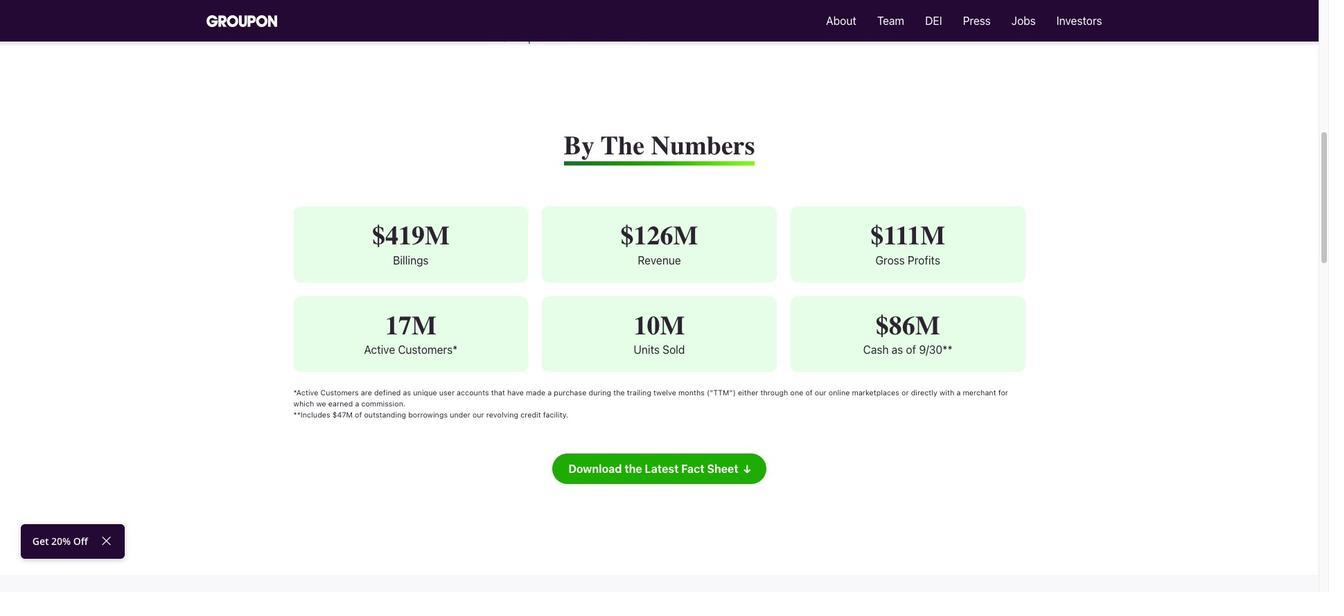 Task type: describe. For each thing, give the bounding box(es) containing it.
outstanding
[[364, 411, 406, 420]]

accounts
[[457, 389, 489, 397]]

defined
[[374, 389, 401, 397]]

get
[[32, 535, 49, 548]]

customer
[[551, 10, 605, 25]]

cash
[[864, 344, 889, 356]]

$47m
[[333, 411, 353, 420]]

download the latest fact sheet link
[[553, 454, 766, 485]]

by
[[564, 131, 595, 162]]

revenue
[[638, 254, 681, 267]]

groupon
[[500, 29, 550, 45]]

20%
[[51, 535, 71, 548]]

about
[[826, 15, 857, 27]]

17m
[[385, 310, 437, 341]]

contact
[[844, 10, 888, 25]]

sold
[[663, 344, 685, 356]]

customer
[[914, 10, 970, 25]]

for
[[999, 389, 1009, 397]]

profits
[[908, 254, 941, 267]]

we
[[316, 400, 326, 408]]

0 vertical spatial or
[[609, 10, 621, 25]]

merchant
[[553, 29, 608, 45]]

$126m
[[621, 220, 698, 252]]

commission.
[[361, 400, 406, 408]]

10m
[[634, 310, 685, 341]]

investors link
[[1050, 6, 1110, 36]]

during
[[589, 389, 612, 397]]

trailing
[[627, 389, 652, 397]]

press link
[[956, 6, 998, 36]]

of inside $86m cash as of 9/30**
[[906, 344, 917, 356]]

9/30**
[[919, 344, 953, 356]]

press
[[963, 15, 991, 27]]

$126m revenue
[[621, 220, 698, 267]]

merchant inside *active customers are defined as unique user accounts that have made a purchase during the trailing twelve months ("ttm") either through one of our online marketplaces or directly with a merchant for which we earned a commission. **includes $47m of outstanding borrowings under our revolving credit facility. download the latest fact sheet
[[963, 389, 997, 397]]

download
[[569, 463, 622, 476]]

1 vertical spatial our
[[815, 389, 827, 397]]

sheet
[[707, 463, 739, 476]]

please
[[803, 10, 841, 25]]

if
[[485, 10, 492, 25]]

numbers
[[651, 131, 755, 162]]

1 vertical spatial or
[[485, 29, 497, 45]]

online
[[829, 389, 850, 397]]

jobs
[[1012, 15, 1036, 27]]

revolving
[[486, 411, 519, 420]]

or inside *active customers are defined as unique user accounts that have made a purchase during the trailing twelve months ("ttm") either through one of our online marketplaces or directly with a merchant for which we earned a commission. **includes $47m of outstanding borrowings under our revolving credit facility. download the latest fact sheet
[[902, 389, 909, 397]]

purchase
[[554, 389, 587, 397]]

2 vertical spatial of
[[355, 411, 362, 420]]

*active
[[294, 389, 318, 397]]

months
[[679, 389, 705, 397]]

team
[[878, 15, 905, 27]]

under
[[450, 411, 471, 420]]

about link
[[820, 6, 864, 36]]

borrowings
[[408, 411, 448, 420]]

are for defined
[[361, 389, 372, 397]]

off
[[73, 535, 88, 548]]

$86m
[[876, 310, 940, 341]]

that
[[491, 389, 505, 397]]

billings
[[393, 254, 429, 267]]

you
[[496, 10, 516, 25]]

if you are a customer or merchant and have a question, please contact our customer service or groupon merchant teams.
[[485, 10, 1016, 45]]

customer service link
[[914, 10, 1016, 25]]

("ttm")
[[707, 389, 736, 397]]

one
[[791, 389, 804, 397]]

have inside *active customers are defined as unique user accounts that have made a purchase during the trailing twelve months ("ttm") either through one of our online marketplaces or directly with a merchant for which we earned a commission. **includes $47m of outstanding borrowings under our revolving credit facility. download the latest fact sheet
[[507, 389, 524, 397]]

customers
[[321, 389, 359, 397]]

user
[[439, 389, 455, 397]]

a right made
[[548, 389, 552, 397]]

and
[[682, 10, 703, 25]]

the
[[601, 131, 645, 162]]

$419m billings
[[372, 220, 450, 267]]

team link
[[871, 6, 912, 36]]

$419m
[[372, 220, 450, 252]]



Task type: vqa. For each thing, say whether or not it's contained in the screenshot.
'Book Online'
no



Task type: locate. For each thing, give the bounding box(es) containing it.
0 vertical spatial as
[[892, 344, 904, 356]]

the right during
[[614, 389, 625, 397]]

which
[[294, 400, 314, 408]]

active
[[364, 344, 395, 356]]

merchant up teams.
[[624, 10, 678, 25]]

1 vertical spatial as
[[403, 389, 411, 397]]

as
[[892, 344, 904, 356], [403, 389, 411, 397]]

dei
[[925, 15, 942, 27]]

credit
[[521, 411, 541, 420]]

the
[[614, 389, 625, 397], [625, 463, 642, 476]]

have
[[707, 10, 734, 25], [507, 389, 524, 397]]

get 20% off
[[32, 535, 88, 548]]

gross
[[876, 254, 905, 267]]

$86m cash as of 9/30**
[[864, 310, 953, 356]]

or up teams.
[[609, 10, 621, 25]]

1 horizontal spatial or
[[609, 10, 621, 25]]

are up commission.
[[361, 389, 372, 397]]

of down the $86m
[[906, 344, 917, 356]]

2 vertical spatial our
[[473, 411, 484, 420]]

a
[[541, 10, 548, 25], [737, 10, 744, 25], [548, 389, 552, 397], [957, 389, 961, 397], [355, 400, 359, 408]]

latest
[[645, 463, 679, 476]]

or
[[609, 10, 621, 25], [485, 29, 497, 45], [902, 389, 909, 397]]

or left directly at the right
[[902, 389, 909, 397]]

question,
[[747, 10, 800, 25]]

1 vertical spatial have
[[507, 389, 524, 397]]

1 horizontal spatial are
[[520, 10, 538, 25]]

a left question,
[[737, 10, 744, 25]]

as inside $86m cash as of 9/30**
[[892, 344, 904, 356]]

1 vertical spatial the
[[625, 463, 642, 476]]

0 vertical spatial the
[[614, 389, 625, 397]]

0 horizontal spatial have
[[507, 389, 524, 397]]

1 horizontal spatial our
[[815, 389, 827, 397]]

as right cash
[[892, 344, 904, 356]]

are up groupon
[[520, 10, 538, 25]]

of right $47m at the left of the page
[[355, 411, 362, 420]]

are inside if you are a customer or merchant and have a question, please contact our customer service or groupon merchant teams.
[[520, 10, 538, 25]]

10m units sold
[[634, 310, 685, 356]]

our left dei
[[891, 10, 910, 25]]

the left "latest" at the bottom of page
[[625, 463, 642, 476]]

of
[[906, 344, 917, 356], [806, 389, 813, 397], [355, 411, 362, 420]]

are inside *active customers are defined as unique user accounts that have made a purchase during the trailing twelve months ("ttm") either through one of our online marketplaces or directly with a merchant for which we earned a commission. **includes $47m of outstanding borrowings under our revolving credit facility. download the latest fact sheet
[[361, 389, 372, 397]]

service
[[973, 10, 1016, 25]]

0 vertical spatial have
[[707, 10, 734, 25]]

a up "groupon merchant" link
[[541, 10, 548, 25]]

our
[[891, 10, 910, 25], [815, 389, 827, 397], [473, 411, 484, 420]]

merchant
[[624, 10, 678, 25], [963, 389, 997, 397]]

$111m
[[871, 220, 946, 252]]

2 horizontal spatial or
[[902, 389, 909, 397]]

a right with
[[957, 389, 961, 397]]

*active customers are defined as unique user accounts that have made a purchase during the trailing twelve months ("ttm") either through one of our online marketplaces or directly with a merchant for which we earned a commission. **includes $47m of outstanding borrowings under our revolving credit facility. download the latest fact sheet
[[294, 389, 1009, 476]]

have inside if you are a customer or merchant and have a question, please contact our customer service or groupon merchant teams.
[[707, 10, 734, 25]]

by the numbers
[[564, 131, 755, 162]]

our left the online on the right bottom
[[815, 389, 827, 397]]

0 vertical spatial our
[[891, 10, 910, 25]]

our inside if you are a customer or merchant and have a question, please contact our customer service or groupon merchant teams.
[[891, 10, 910, 25]]

our right under
[[473, 411, 484, 420]]

a right earned
[[355, 400, 359, 408]]

jobs link
[[1005, 6, 1043, 36]]

merchant inside if you are a customer or merchant and have a question, please contact our customer service or groupon merchant teams.
[[624, 10, 678, 25]]

through
[[761, 389, 788, 397]]

1 vertical spatial are
[[361, 389, 372, 397]]

2 vertical spatial or
[[902, 389, 909, 397]]

**includes
[[294, 411, 330, 420]]

or down "if"
[[485, 29, 497, 45]]

1 vertical spatial merchant
[[963, 389, 997, 397]]

investors
[[1057, 15, 1103, 27]]

1 horizontal spatial have
[[707, 10, 734, 25]]

0 vertical spatial merchant
[[624, 10, 678, 25]]

1 horizontal spatial of
[[806, 389, 813, 397]]

17m active customers*
[[364, 310, 458, 356]]

fact
[[682, 463, 705, 476]]

1 vertical spatial of
[[806, 389, 813, 397]]

2 horizontal spatial our
[[891, 10, 910, 25]]

0 horizontal spatial as
[[403, 389, 411, 397]]

as left unique
[[403, 389, 411, 397]]

1 horizontal spatial as
[[892, 344, 904, 356]]

have right and
[[707, 10, 734, 25]]

as inside *active customers are defined as unique user accounts that have made a purchase during the trailing twelve months ("ttm") either through one of our online marketplaces or directly with a merchant for which we earned a commission. **includes $47m of outstanding borrowings under our revolving credit facility. download the latest fact sheet
[[403, 389, 411, 397]]

marketplaces
[[852, 389, 900, 397]]

0 horizontal spatial or
[[485, 29, 497, 45]]

are
[[520, 10, 538, 25], [361, 389, 372, 397]]

teams.
[[611, 29, 650, 45]]

0 horizontal spatial are
[[361, 389, 372, 397]]

0 horizontal spatial our
[[473, 411, 484, 420]]

unique
[[413, 389, 437, 397]]

0 horizontal spatial of
[[355, 411, 362, 420]]

directly
[[911, 389, 938, 397]]

dei link
[[919, 6, 949, 36]]

have right that
[[507, 389, 524, 397]]

customers*
[[398, 344, 458, 356]]

0 horizontal spatial merchant
[[624, 10, 678, 25]]

1 horizontal spatial merchant
[[963, 389, 997, 397]]

merchant left for
[[963, 389, 997, 397]]

with
[[940, 389, 955, 397]]

facility.
[[543, 411, 569, 420]]

2 horizontal spatial of
[[906, 344, 917, 356]]

twelve
[[654, 389, 677, 397]]

groupon merchant link
[[500, 29, 608, 45]]

$111m gross profits
[[871, 220, 946, 267]]

0 vertical spatial of
[[906, 344, 917, 356]]

units
[[634, 344, 660, 356]]

are for a
[[520, 10, 538, 25]]

0 vertical spatial are
[[520, 10, 538, 25]]

of right one
[[806, 389, 813, 397]]

earned
[[328, 400, 353, 408]]

either
[[738, 389, 759, 397]]

made
[[526, 389, 546, 397]]



